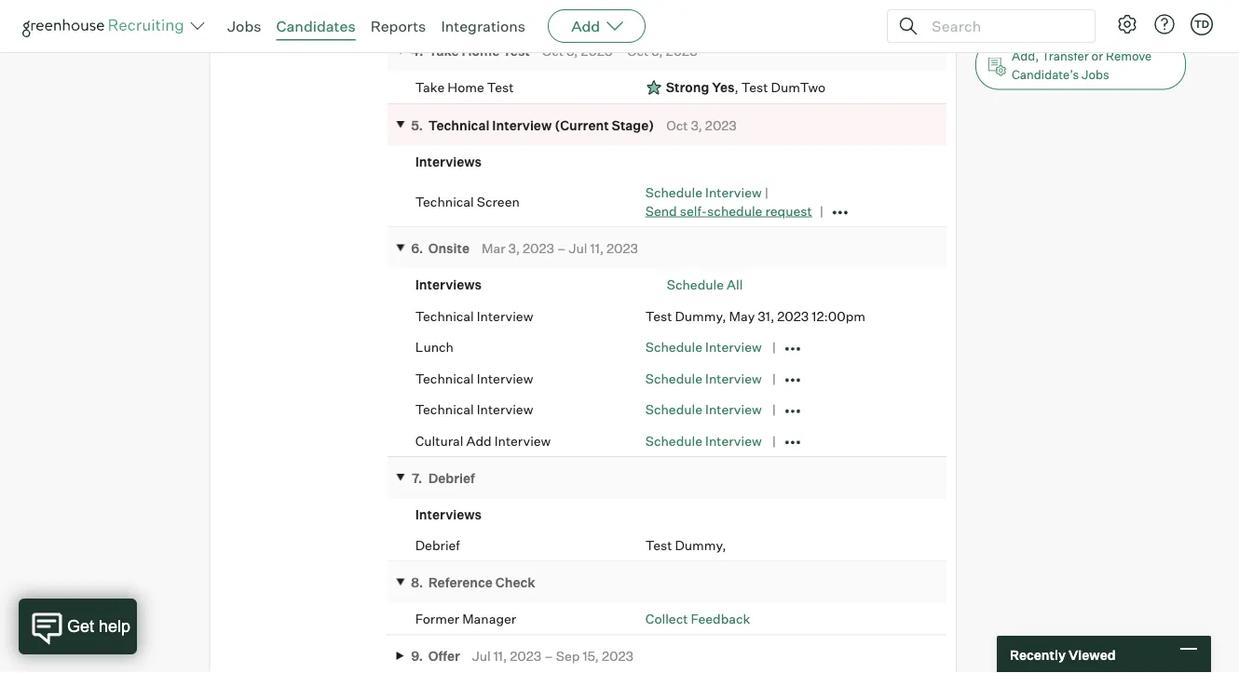 Task type: describe. For each thing, give the bounding box(es) containing it.
former
[[415, 612, 460, 628]]

1 schedule interview from the top
[[646, 340, 762, 356]]

3, right mar
[[509, 241, 520, 257]]

schedule interview | send self-schedule request
[[646, 185, 812, 219]]

7. debrief
[[412, 470, 475, 487]]

send
[[646, 203, 677, 219]]

viewed
[[1069, 647, 1116, 663]]

add,
[[1012, 49, 1039, 63]]

|
[[765, 185, 769, 201]]

add for add as prospect to ...
[[1012, 2, 1036, 17]]

technical up cultural
[[415, 402, 474, 418]]

may
[[729, 308, 755, 325]]

strong
[[666, 80, 710, 96]]

cultural
[[415, 433, 464, 450]]

test down integrations
[[502, 43, 530, 59]]

schedule inside schedule interview | send self-schedule request
[[646, 185, 703, 201]]

5. technical interview (current stage)
[[411, 117, 655, 134]]

...
[[1122, 2, 1133, 17]]

31,
[[758, 308, 775, 325]]

collect feedback link
[[646, 612, 751, 628]]

manager for hiring
[[456, 6, 510, 22]]

1 vertical spatial screen
[[477, 194, 520, 210]]

3 interviews from the top
[[415, 507, 482, 523]]

1 interviews from the top
[[415, 154, 482, 170]]

or
[[1092, 49, 1104, 63]]

technical up lunch
[[415, 308, 474, 325]]

1 technical interview from the top
[[415, 308, 533, 325]]

remove
[[1106, 49, 1152, 63]]

0 horizontal spatial 11,
[[494, 649, 507, 665]]

interview inside schedule interview | send self-schedule request
[[706, 185, 762, 201]]

add, transfer or remove candidate's jobs
[[1012, 49, 1152, 82]]

td button
[[1191, 13, 1213, 35]]

2 horizontal spatial –
[[616, 43, 624, 59]]

2 schedule interview link from the top
[[646, 340, 762, 356]]

recently
[[1010, 647, 1066, 663]]

dummy, for test dummy, may 31, 2023 12:00pm
[[675, 308, 727, 325]]

schedule all
[[667, 277, 743, 293]]

technical interview for fourth schedule interview link
[[415, 402, 533, 418]]

schedule
[[708, 203, 763, 219]]

0 vertical spatial jobs
[[227, 17, 261, 35]]

strong yes image
[[646, 79, 662, 97]]

0 vertical spatial home
[[462, 43, 500, 59]]

yes
[[712, 80, 735, 96]]

candidate's
[[1012, 67, 1079, 82]]

technical up onsite
[[415, 194, 474, 210]]

3, down "add" popup button
[[567, 43, 578, 59]]

0 horizontal spatial add
[[466, 433, 492, 450]]

3 schedule interview from the top
[[646, 402, 762, 418]]

add as prospect to ...
[[1012, 2, 1133, 17]]

td button
[[1187, 9, 1217, 39]]

reports link
[[371, 17, 426, 35]]

test right , on the top right of the page
[[742, 80, 768, 96]]

2 horizontal spatial oct
[[667, 117, 688, 134]]

1 horizontal spatial oct
[[627, 43, 649, 59]]

1 vertical spatial home
[[448, 80, 484, 96]]

8. reference check
[[411, 575, 536, 592]]

reports
[[371, 17, 426, 35]]

,
[[735, 80, 739, 96]]

– for – jul 11, 2023
[[557, 241, 566, 257]]

2 interviews from the top
[[415, 277, 482, 293]]

add, transfer or remove candidate's jobs button
[[976, 40, 1186, 91]]

td
[[1195, 18, 1210, 30]]

configure image
[[1117, 13, 1139, 35]]

1 schedule interview link from the top
[[646, 185, 762, 201]]

4. take home test oct 3, 2023 – oct 3, 2023
[[411, 43, 698, 59]]

test up 5. technical interview (current stage)
[[487, 80, 514, 96]]

0 vertical spatial debrief
[[428, 470, 475, 487]]

collect
[[646, 612, 688, 628]]

candidates link
[[276, 17, 356, 35]]

integrations link
[[441, 17, 526, 35]]

self-
[[680, 203, 708, 219]]

0 vertical spatial jul
[[569, 241, 588, 257]]

3, up strong yes icon
[[652, 43, 663, 59]]

transfer
[[1042, 49, 1089, 63]]

test dummy, may 31, 2023 12:00pm
[[646, 308, 866, 325]]

add button
[[548, 9, 646, 43]]

jobs inside add, transfer or remove candidate's jobs
[[1082, 67, 1110, 82]]

Search text field
[[927, 13, 1078, 40]]



Task type: locate. For each thing, give the bounding box(es) containing it.
0 vertical spatial 11,
[[590, 241, 604, 257]]

screen up mar
[[477, 194, 520, 210]]

11,
[[590, 241, 604, 257], [494, 649, 507, 665]]

dummy, down schedule all link
[[675, 308, 727, 325]]

test up 'collect'
[[646, 538, 672, 554]]

stage)
[[612, 117, 655, 134]]

2 horizontal spatial add
[[1012, 2, 1036, 17]]

jobs
[[227, 17, 261, 35], [1082, 67, 1110, 82]]

onsite
[[428, 241, 470, 257]]

manager right hiring on the left of the page
[[456, 6, 510, 22]]

jobs left candidates
[[227, 17, 261, 35]]

1 horizontal spatial 11,
[[590, 241, 604, 257]]

to
[[1107, 2, 1119, 17]]

dummy, for test dummy,
[[675, 538, 727, 554]]

– left sep
[[545, 649, 553, 665]]

2023
[[581, 43, 613, 59], [666, 43, 698, 59], [705, 117, 737, 134], [523, 241, 555, 257], [607, 241, 639, 257], [778, 308, 809, 325], [510, 649, 542, 665], [602, 649, 634, 665]]

no decision
[[666, 6, 742, 22]]

– right mar
[[557, 241, 566, 257]]

as
[[1038, 2, 1051, 17]]

debrief right 7.
[[428, 470, 475, 487]]

4.
[[411, 43, 424, 59]]

0 horizontal spatial –
[[545, 649, 553, 665]]

candidates
[[276, 17, 356, 35]]

2 vertical spatial technical interview
[[415, 402, 533, 418]]

collect feedback
[[646, 612, 751, 628]]

0 horizontal spatial jul
[[472, 649, 491, 665]]

offer
[[428, 649, 460, 665]]

screen
[[513, 6, 556, 22], [477, 194, 520, 210]]

former manager
[[415, 612, 517, 628]]

0 vertical spatial technical interview
[[415, 308, 533, 325]]

home
[[462, 43, 500, 59], [448, 80, 484, 96]]

add inside "button"
[[1012, 2, 1036, 17]]

recently viewed
[[1010, 647, 1116, 663]]

technical screen
[[415, 194, 520, 210]]

dummy, up "collect feedback"
[[675, 538, 727, 554]]

oct down strong
[[667, 117, 688, 134]]

0 vertical spatial dummy,
[[675, 308, 727, 325]]

test dummy,
[[646, 538, 727, 554]]

lunch
[[415, 340, 454, 356]]

8.
[[411, 575, 424, 592]]

–
[[616, 43, 624, 59], [557, 241, 566, 257], [545, 649, 553, 665]]

add as prospect to ... button
[[976, 0, 1186, 29]]

sep
[[556, 649, 580, 665]]

oct up strong yes icon
[[627, 43, 649, 59]]

add left as
[[1012, 2, 1036, 17]]

5.
[[411, 117, 423, 134]]

4 schedule interview from the top
[[646, 433, 762, 450]]

12:00pm
[[812, 308, 866, 325]]

1 horizontal spatial add
[[571, 17, 600, 35]]

check
[[496, 575, 536, 592]]

debrief up 8.
[[415, 538, 460, 554]]

technical
[[428, 117, 490, 134], [415, 194, 474, 210], [415, 308, 474, 325], [415, 371, 474, 387], [415, 402, 474, 418]]

4 schedule interview link from the top
[[646, 402, 762, 418]]

schedule all link
[[667, 277, 743, 293]]

7.
[[412, 470, 423, 487]]

0 vertical spatial interviews
[[415, 154, 482, 170]]

3,
[[567, 43, 578, 59], [652, 43, 663, 59], [691, 117, 703, 134], [509, 241, 520, 257]]

interviews up technical screen
[[415, 154, 482, 170]]

send self-schedule request link
[[646, 203, 812, 219]]

debrief
[[428, 470, 475, 487], [415, 538, 460, 554]]

request
[[766, 203, 812, 219]]

5 schedule interview link from the top
[[646, 433, 762, 450]]

1 vertical spatial jul
[[472, 649, 491, 665]]

test
[[502, 43, 530, 59], [487, 80, 514, 96], [742, 80, 768, 96], [646, 308, 672, 325], [646, 538, 672, 554]]

1 vertical spatial take
[[415, 80, 445, 96]]

oct
[[542, 43, 564, 59], [627, 43, 649, 59], [667, 117, 688, 134]]

home down integrations
[[462, 43, 500, 59]]

reference
[[428, 575, 493, 592]]

strong yes , test dumtwo
[[666, 80, 826, 96]]

9. offer jul 11, 2023 – sep 15, 2023
[[411, 649, 634, 665]]

interviews down onsite
[[415, 277, 482, 293]]

1 vertical spatial interviews
[[415, 277, 482, 293]]

technical interview down lunch
[[415, 371, 533, 387]]

0 vertical spatial take
[[428, 43, 459, 59]]

take home test
[[415, 80, 514, 96]]

1 vertical spatial debrief
[[415, 538, 460, 554]]

cultural add interview
[[415, 433, 551, 450]]

15,
[[583, 649, 599, 665]]

schedule interview
[[646, 340, 762, 356], [646, 371, 762, 387], [646, 402, 762, 418], [646, 433, 762, 450]]

take down 4.
[[415, 80, 445, 96]]

1 vertical spatial –
[[557, 241, 566, 257]]

hiring manager screen
[[415, 6, 556, 22]]

hiring
[[415, 6, 453, 22]]

add inside popup button
[[571, 17, 600, 35]]

3 schedule interview link from the top
[[646, 371, 762, 387]]

technical interview up lunch
[[415, 308, 533, 325]]

9.
[[411, 649, 423, 665]]

technical interview for 3rd schedule interview link from the bottom
[[415, 371, 533, 387]]

interviews
[[415, 154, 482, 170], [415, 277, 482, 293], [415, 507, 482, 523]]

jobs link
[[227, 17, 261, 35]]

1 horizontal spatial jul
[[569, 241, 588, 257]]

decision
[[687, 6, 742, 22]]

technical interview up cultural add interview
[[415, 402, 533, 418]]

no
[[666, 6, 684, 22]]

2 vertical spatial interviews
[[415, 507, 482, 523]]

jul
[[569, 241, 588, 257], [472, 649, 491, 665]]

interviews down 7. debrief
[[415, 507, 482, 523]]

mar
[[482, 241, 506, 257]]

0 vertical spatial screen
[[513, 6, 556, 22]]

prospect
[[1054, 2, 1105, 17]]

manager down 8. reference check
[[462, 612, 517, 628]]

1 vertical spatial manager
[[462, 612, 517, 628]]

greenhouse recruiting image
[[22, 15, 190, 37]]

2 vertical spatial –
[[545, 649, 553, 665]]

add up 4. take home test oct 3, 2023 – oct 3, 2023
[[571, 17, 600, 35]]

jul right mar
[[569, 241, 588, 257]]

1 vertical spatial jobs
[[1082, 67, 1110, 82]]

screen up 4. take home test oct 3, 2023 – oct 3, 2023
[[513, 6, 556, 22]]

add right cultural
[[466, 433, 492, 450]]

(current
[[555, 117, 609, 134]]

add
[[1012, 2, 1036, 17], [571, 17, 600, 35], [466, 433, 492, 450]]

test down schedule all
[[646, 308, 672, 325]]

jul right offer
[[472, 649, 491, 665]]

technical interview
[[415, 308, 533, 325], [415, 371, 533, 387], [415, 402, 533, 418]]

add for add
[[571, 17, 600, 35]]

oct 3, 2023
[[667, 117, 737, 134]]

take right 4.
[[428, 43, 459, 59]]

1 vertical spatial technical interview
[[415, 371, 533, 387]]

manager for former
[[462, 612, 517, 628]]

3 technical interview from the top
[[415, 402, 533, 418]]

2 dummy, from the top
[[675, 538, 727, 554]]

manager
[[456, 6, 510, 22], [462, 612, 517, 628]]

– for – sep 15, 2023
[[545, 649, 553, 665]]

6.
[[411, 241, 423, 257]]

all
[[727, 277, 743, 293]]

technical down take home test
[[428, 117, 490, 134]]

jobs down or
[[1082, 67, 1110, 82]]

take
[[428, 43, 459, 59], [415, 80, 445, 96]]

6. onsite mar 3, 2023 – jul 11, 2023
[[411, 241, 639, 257]]

– down "add" popup button
[[616, 43, 624, 59]]

0 vertical spatial manager
[[456, 6, 510, 22]]

technical down lunch
[[415, 371, 474, 387]]

dummy,
[[675, 308, 727, 325], [675, 538, 727, 554]]

2 schedule interview from the top
[[646, 371, 762, 387]]

1 vertical spatial 11,
[[494, 649, 507, 665]]

feedback
[[691, 612, 751, 628]]

dumtwo
[[771, 80, 826, 96]]

1 vertical spatial dummy,
[[675, 538, 727, 554]]

1 horizontal spatial jobs
[[1082, 67, 1110, 82]]

home down integrations link
[[448, 80, 484, 96]]

0 horizontal spatial oct
[[542, 43, 564, 59]]

1 horizontal spatial –
[[557, 241, 566, 257]]

integrations
[[441, 17, 526, 35]]

0 horizontal spatial jobs
[[227, 17, 261, 35]]

3, down strong
[[691, 117, 703, 134]]

oct down "add" popup button
[[542, 43, 564, 59]]

1 dummy, from the top
[[675, 308, 727, 325]]

2 technical interview from the top
[[415, 371, 533, 387]]

no decision image
[[646, 4, 662, 23]]

0 vertical spatial –
[[616, 43, 624, 59]]



Task type: vqa. For each thing, say whether or not it's contained in the screenshot.
Greenhouse Recruiting image
yes



